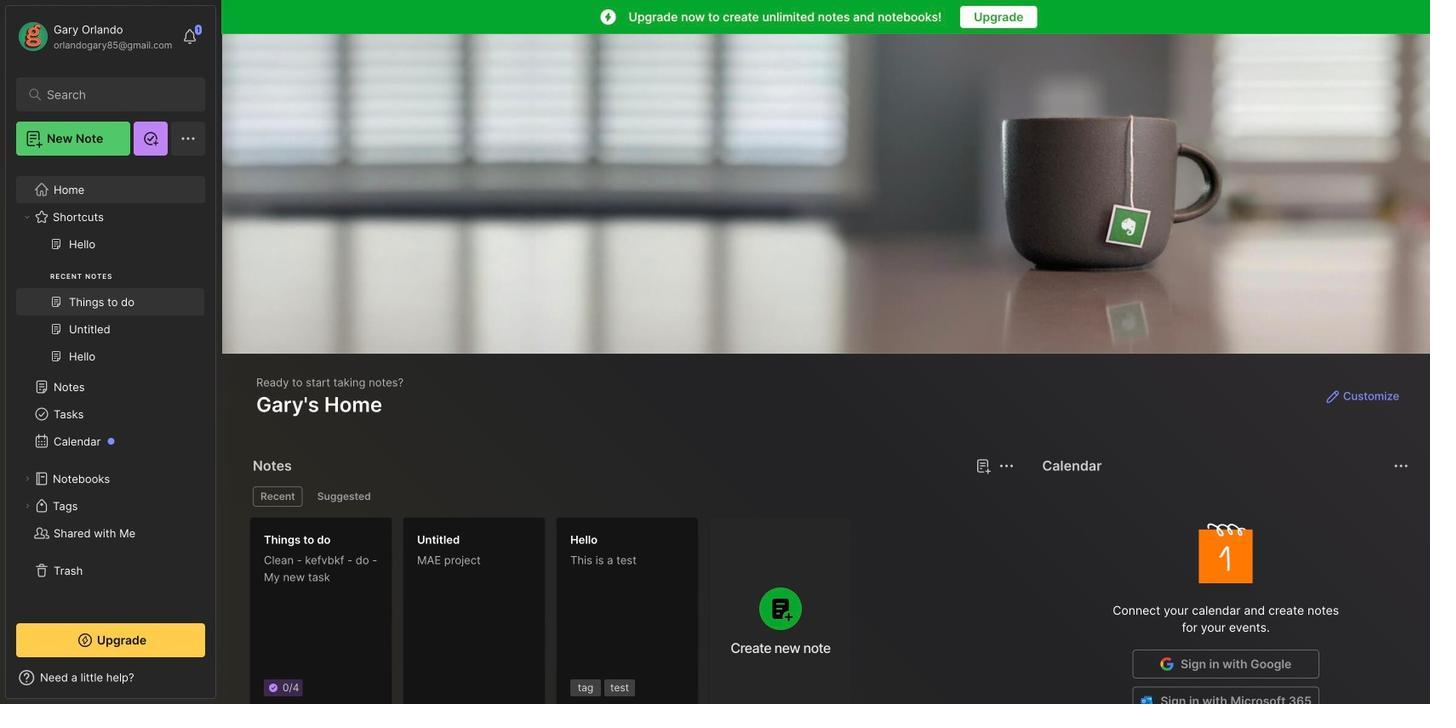 Task type: describe. For each thing, give the bounding box(es) containing it.
tree inside main element
[[6, 166, 215, 609]]

none search field inside main element
[[47, 84, 183, 105]]

Search text field
[[47, 87, 183, 103]]

expand notebooks image
[[22, 474, 32, 484]]

2 tab from the left
[[310, 487, 379, 507]]

more actions image
[[1391, 456, 1412, 477]]



Task type: locate. For each thing, give the bounding box(es) containing it.
1 horizontal spatial tab
[[310, 487, 379, 507]]

tab
[[253, 487, 303, 507], [310, 487, 379, 507]]

Account field
[[16, 20, 172, 54]]

click to collapse image
[[215, 673, 228, 694]]

row group
[[249, 518, 863, 705]]

tree
[[6, 166, 215, 609]]

0 horizontal spatial tab
[[253, 487, 303, 507]]

group inside main element
[[16, 231, 204, 381]]

tab list
[[253, 487, 1012, 507]]

expand tags image
[[22, 502, 32, 512]]

group
[[16, 231, 204, 381]]

main element
[[0, 0, 221, 705]]

WHAT'S NEW field
[[6, 665, 215, 692]]

None search field
[[47, 84, 183, 105]]

1 tab from the left
[[253, 487, 303, 507]]

More actions field
[[1390, 455, 1413, 479]]



Task type: vqa. For each thing, say whether or not it's contained in the screenshot.
Tags button
no



